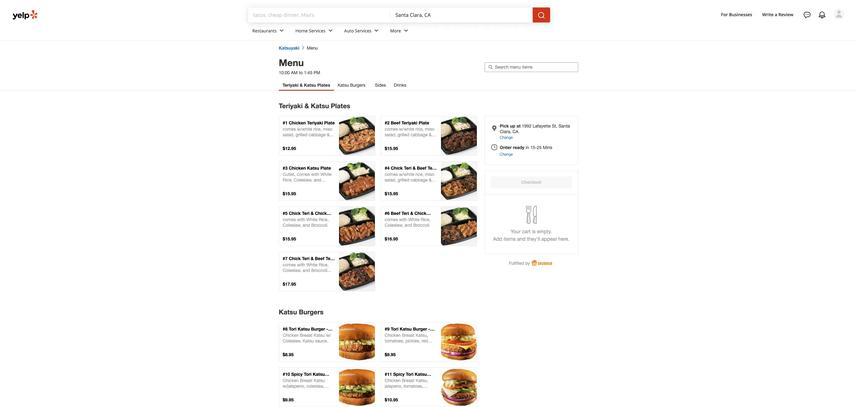 Task type: vqa. For each thing, say whether or not it's contained in the screenshot.


Task type: describe. For each thing, give the bounding box(es) containing it.
st,
[[552, 124, 558, 129]]

miso for #2 beef teriyaki plate
[[425, 127, 435, 132]]

chick inside #4 chick teri & beef teri combo
[[391, 165, 403, 171]]

$12.95
[[283, 146, 296, 151]]

#3 chicken katsu plate cutlet, comes with white rice, coleslaw, and broccoli. $15.95
[[283, 165, 332, 196]]

with for #5 chick teri & chick katsu combo
[[297, 217, 305, 222]]

teriyaki inside #1 chicken teriyaki plate comes w/white rice, miso salad, grilled cabbage & broccoli. $12.95
[[307, 120, 323, 125]]

#2
[[385, 120, 390, 125]]

for
[[721, 11, 728, 17]]

basic inside #10 spicy tori katsu burger - basic
[[301, 377, 313, 382]]

white for #7 chick teri & beef teri & chick katsu combo
[[307, 262, 318, 267]]

cart for #11 spicy tori katsu burger - deluxe
[[462, 382, 470, 387]]

broccoli. inside comes w/white rice, miso salad, grilled cabbage & broccoli.
[[385, 183, 402, 188]]

restaurants link
[[247, 22, 290, 41]]

comes inside #2 beef teriyaki plate comes w/white rice, miso salad, grilled cabbage & broccoli. $15.95
[[385, 127, 398, 132]]

#4
[[385, 165, 390, 171]]

cart for #7 chick teri & beef teri & chick katsu combo
[[360, 266, 368, 271]]

w/white inside comes w/white rice, miso salad, grilled cabbage & broccoli.
[[399, 172, 414, 177]]

add for #7 chick teri & beef teri & chick katsu combo
[[346, 266, 354, 271]]

  text field
[[396, 12, 528, 18]]

comes with white rice, coleslaw, and broccoli. for beef
[[385, 217, 431, 228]]

onion,
[[385, 344, 397, 349]]

spicy for deluxe
[[393, 372, 405, 377]]

write a review link
[[760, 9, 796, 20]]

teriyaki inside tab list
[[283, 82, 299, 88]]

comes inside comes w/white rice, miso salad, grilled cabbage & broccoli.
[[385, 172, 398, 177]]

rice, inside comes w/white rice, miso salad, grilled cabbage & broccoli.
[[416, 172, 424, 177]]

here.
[[559, 236, 570, 242]]

burger inside #10 spicy tori katsu burger - basic
[[283, 377, 297, 382]]

by
[[525, 261, 530, 266]]

plate for #2 beef teriyaki plate
[[419, 120, 429, 125]]

basic inside #8 tori katsu burger - basic
[[283, 332, 294, 337]]

a
[[775, 11, 778, 17]]

chick inside #6 beef teri & chick katsu combo
[[415, 211, 427, 216]]

#4 chick teri & beef teri combo
[[385, 165, 435, 176]]

your cart is empty. add items and they'll appear here.
[[493, 229, 570, 242]]

w/white for beef
[[399, 127, 414, 132]]

$10.95
[[385, 397, 398, 402]]

auto
[[344, 28, 354, 34]]

#3
[[283, 165, 288, 171]]

#1
[[283, 120, 288, 125]]

and for #6 beef teri & chick katsu combo
[[405, 223, 412, 228]]

comes with white rice, coleslaw, and broccoli. for chick
[[283, 217, 329, 228]]

chicken breast katsu w/jalapeno, coleslaw, katsu sauce.
[[283, 378, 325, 394]]

#7 chick teri & beef teri & chick katsu combo
[[283, 256, 333, 267]]

cabbage inside comes w/white rice, miso salad, grilled cabbage & broccoli.
[[411, 177, 428, 182]]

$17.95
[[283, 281, 296, 287]]

your
[[511, 229, 521, 234]]

cart
[[522, 229, 531, 234]]

w/jalapeno,
[[283, 384, 305, 389]]

to for #4 chick teri & beef teri combo
[[457, 175, 461, 180]]

katsu inside #6 beef teri & chick katsu combo
[[385, 216, 397, 221]]

burgers inside "menu"
[[299, 308, 324, 316]]

#6
[[385, 211, 390, 216]]

for businesses link
[[719, 9, 755, 20]]

#9 tori katsu burger - deluxe
[[385, 326, 430, 337]]

restaurants
[[252, 28, 277, 34]]

ready
[[513, 145, 525, 150]]

#5 chick teri & chick katsu combo
[[283, 211, 327, 221]]

combo inside #7 chick teri & beef teri & chick katsu combo
[[314, 261, 329, 267]]

auto services
[[344, 28, 372, 34]]

sauce. inside chicken breast katsu, tomatoes, pickles, red onion, coleslaw, katsu sauce.
[[385, 350, 398, 355]]

grilled inside comes w/white rice, miso salad, grilled cabbage & broccoli.
[[398, 177, 410, 182]]

items
[[504, 236, 516, 242]]

add for #6 beef teri & chick katsu combo
[[448, 221, 456, 226]]

deluxe inside the #11 spicy tori katsu burger - deluxe
[[403, 377, 418, 382]]

- inside #9 tori katsu burger - deluxe
[[429, 326, 430, 332]]

#10
[[283, 372, 290, 377]]

broccoli. for #6 beef teri & chick katsu combo
[[413, 223, 431, 228]]

w/
[[326, 333, 331, 338]]

#7
[[283, 256, 288, 261]]

rice, for #2 beef teriyaki plate
[[416, 127, 424, 132]]

breast for deluxe
[[402, 333, 415, 338]]

sauce. for #10 spicy tori katsu burger - basic
[[295, 389, 308, 394]]

& inside tab list
[[300, 82, 303, 88]]

is
[[532, 229, 536, 234]]

drinks
[[394, 83, 406, 88]]

add inside "your cart is empty. add items and they'll appear here."
[[493, 236, 502, 242]]

24 cart image for #5 chick teri & chick katsu combo
[[353, 227, 361, 234]]

$15.95 inside #2 beef teriyaki plate comes w/white rice, miso salad, grilled cabbage & broccoli. $15.95
[[385, 146, 398, 151]]

coleslaw, inside chicken breast katsu w/jalapeno, coleslaw, katsu sauce.
[[307, 384, 325, 389]]

$8.95
[[283, 352, 294, 357]]

#8 tori katsu burger - basic
[[283, 326, 328, 337]]

to for #10 spicy tori katsu burger - basic
[[355, 382, 359, 387]]

businesses
[[729, 11, 752, 17]]

checkout button
[[491, 177, 572, 188]]

to inside menu 10:00 am to 1:45 pm
[[299, 70, 303, 75]]

fulfilled
[[509, 261, 524, 266]]

cart for #1 chicken teriyaki plate
[[360, 130, 368, 135]]

rice, for #1 chicken teriyaki plate
[[314, 127, 322, 132]]

comes w/white rice, miso salad, grilled cabbage & broccoli.
[[385, 172, 435, 188]]

to for #11 spicy tori katsu burger - deluxe
[[457, 382, 461, 387]]

add for #11 spicy tori katsu burger - deluxe
[[448, 382, 456, 387]]

cart for #8 tori katsu burger - basic
[[360, 336, 368, 341]]

katsu inside chicken breast katsu, tomatoes, pickles, red onion, coleslaw, katsu sauce.
[[417, 344, 428, 349]]

chicken inside #1 chicken teriyaki plate comes w/white rice, miso salad, grilled cabbage & broccoli. $12.95
[[289, 120, 306, 125]]

maria w. image
[[834, 8, 845, 20]]

teri for #4 chick teri & beef teri combo
[[404, 165, 412, 171]]

$15.95 up #6
[[385, 191, 398, 196]]

$15.95 inside #3 chicken katsu plate cutlet, comes with white rice, coleslaw, and broccoli. $15.95
[[283, 191, 296, 196]]

24 chevron down v2 image
[[373, 27, 380, 34]]

burger inside the #11 spicy tori katsu burger - deluxe
[[385, 377, 399, 382]]

pickles,
[[406, 338, 421, 343]]

am
[[291, 70, 298, 75]]

tori inside the #11 spicy tori katsu burger - deluxe
[[406, 372, 414, 377]]

tori inside #10 spicy tori katsu burger - basic
[[304, 372, 312, 377]]

at
[[517, 123, 521, 129]]

beef inside #7 chick teri & beef teri & chick katsu combo
[[315, 256, 325, 261]]

24 chevron down v2 image for restaurants
[[278, 27, 286, 34]]

order
[[500, 145, 512, 150]]

teriyaki & katsu plates inside "menu"
[[279, 102, 350, 110]]

comes with white rice, coleslaw, and broccoli...
[[283, 262, 331, 273]]

& inside #5 chick teri & chick katsu combo
[[311, 211, 314, 216]]

with for #7 chick teri & beef teri & chick katsu combo
[[297, 262, 305, 267]]

chicken inside #3 chicken katsu plate cutlet, comes with white rice, coleslaw, and broccoli. $15.95
[[289, 165, 306, 171]]

change for pick up at
[[500, 135, 513, 140]]

ca
[[513, 129, 519, 134]]

burgers inside teriyaki & katsu plates tab list
[[350, 83, 365, 88]]

combo for #5
[[296, 216, 311, 221]]

chicken breast katsu w/ coleslaw, katsu sauce.
[[283, 333, 331, 343]]

miso inside comes w/white rice, miso salad, grilled cabbage & broccoli.
[[425, 172, 435, 177]]

in
[[526, 145, 529, 150]]

- inside #10 spicy tori katsu burger - basic
[[298, 377, 300, 382]]

to for #1 chicken teriyaki plate
[[355, 130, 359, 135]]

appear
[[542, 236, 557, 242]]

add for #2 beef teriyaki plate
[[448, 130, 456, 135]]

menu for menu
[[307, 45, 318, 50]]

1992 lafayette st, santa clara, ca
[[500, 124, 570, 134]]

and for #5 chick teri & chick katsu combo
[[303, 223, 310, 228]]

katsu inside #9 tori katsu burger - deluxe
[[400, 326, 412, 332]]

katsu inside #3 chicken katsu plate cutlet, comes with white rice, coleslaw, and broccoli. $15.95
[[307, 165, 319, 171]]

red
[[422, 338, 428, 343]]

broccoli. for $15.95
[[385, 138, 402, 143]]

teri for #7 chick teri & beef teri & chick katsu combo
[[302, 256, 310, 261]]

w/white for chicken
[[297, 127, 312, 132]]

cutlet,
[[283, 172, 296, 177]]

white for #5 chick teri & chick katsu combo
[[307, 217, 318, 222]]

for businesses
[[721, 11, 752, 17]]

15-
[[531, 145, 537, 150]]

katsu,
[[416, 333, 428, 338]]

- inside #8 tori katsu burger - basic
[[327, 326, 328, 332]]

sauce. for #8 tori katsu burger - basic
[[315, 338, 328, 343]]

they'll
[[527, 236, 540, 242]]

empty.
[[537, 229, 552, 234]]

#2 beef teriyaki plate comes w/white rice, miso salad, grilled cabbage & broccoli. $15.95
[[385, 120, 435, 151]]

katsuyaki link
[[279, 45, 299, 50]]

- inside the #11 spicy tori katsu burger - deluxe
[[400, 377, 402, 382]]

#1 chicken teriyaki plate comes w/white rice, miso salad, grilled cabbage & broccoli. $12.95
[[283, 120, 335, 151]]

plates inside teriyaki & katsu plates tab list
[[317, 82, 330, 88]]

broccoli...
[[311, 268, 331, 273]]

#9
[[385, 326, 390, 332]]

katsu inside #5 chick teri & chick katsu combo
[[283, 216, 295, 221]]

cart for #10 spicy tori katsu burger - basic
[[360, 382, 368, 387]]

24 cart image for #2 beef teriyaki plate
[[455, 136, 463, 144]]

rice, for #7 chick teri & beef teri & chick katsu combo
[[319, 262, 329, 267]]

add to cart for #7 chick teri & beef teri & chick katsu combo
[[346, 266, 368, 271]]

cart for #5 chick teri & chick katsu combo
[[360, 221, 368, 226]]

comes inside #1 chicken teriyaki plate comes w/white rice, miso salad, grilled cabbage & broccoli. $12.95
[[283, 127, 296, 132]]

spicy for basic
[[291, 372, 303, 377]]

order ready in 15-25 mins
[[500, 145, 553, 150]]

to for #6 beef teri & chick katsu combo
[[457, 221, 461, 226]]

broccoli. for $12.95
[[283, 138, 300, 143]]

#8
[[283, 326, 288, 332]]

katsu inside #7 chick teri & beef teri & chick katsu combo
[[300, 261, 312, 267]]

  text field
[[253, 12, 386, 18]]

teriyaki & katsu plates tab list
[[279, 80, 434, 91]]

katsu burgers inside teriyaki & katsu plates tab list
[[338, 83, 365, 88]]

coleslaw, inside #3 chicken katsu plate cutlet, comes with white rice, coleslaw, and broccoli. $15.95
[[294, 177, 313, 182]]

24 cart image for #11 spicy tori katsu burger - deluxe
[[455, 388, 463, 395]]

1:45
[[304, 70, 312, 75]]

change button for pick up at
[[500, 135, 513, 140]]

beef inside #4 chick teri & beef teri combo
[[417, 165, 427, 171]]

add for #9 tori katsu burger - deluxe
[[448, 336, 456, 341]]

cabbage for #2 beef teriyaki plate
[[411, 132, 428, 137]]

coleslaw, for #5 chick teri & chick katsu combo
[[283, 223, 302, 228]]

burger inside #9 tori katsu burger - deluxe
[[413, 326, 427, 332]]

tori inside #9 tori katsu burger - deluxe
[[391, 326, 399, 332]]

comes down #6
[[385, 217, 398, 222]]

rice, for #5 chick teri & chick katsu combo
[[319, 217, 329, 222]]

tacos, cheap dinner, Max's text field
[[253, 12, 386, 18]]

24 cart image for #8 tori katsu burger - basic
[[353, 342, 361, 350]]

more link
[[385, 22, 415, 41]]



Task type: locate. For each thing, give the bounding box(es) containing it.
0 horizontal spatial katsu
[[283, 389, 294, 394]]

basic
[[283, 332, 294, 337], [301, 377, 313, 382]]

services left 24 chevron down v2 image
[[355, 28, 372, 34]]

combo inside #5 chick teri & chick katsu combo
[[296, 216, 311, 221]]

comes down #1
[[283, 127, 296, 132]]

up
[[510, 123, 516, 129]]

plate inside #1 chicken teriyaki plate comes w/white rice, miso salad, grilled cabbage & broccoli. $12.95
[[324, 120, 335, 125]]

24 chevron down v2 image left auto
[[327, 27, 334, 34]]

breast up w/jalapeno,
[[300, 378, 313, 383]]

24 chevron down v2 image for home services
[[327, 27, 334, 34]]

katsu
[[304, 82, 316, 88], [338, 83, 349, 88], [311, 102, 329, 110], [307, 165, 319, 171], [283, 216, 295, 221], [385, 216, 397, 221], [300, 261, 312, 267], [279, 308, 297, 316], [298, 326, 310, 332], [400, 326, 412, 332], [314, 333, 325, 338], [303, 338, 314, 343], [313, 372, 325, 377], [415, 372, 427, 377], [314, 378, 325, 383]]

coleslaw, down #10 spicy tori katsu burger - basic
[[307, 384, 325, 389]]

messages image
[[804, 11, 811, 19], [804, 11, 811, 19]]

cart for #2 beef teriyaki plate
[[462, 130, 470, 135]]

teriyaki up #1
[[279, 102, 303, 110]]

home services link
[[290, 22, 339, 41]]

cart for #6 beef teri & chick katsu combo
[[462, 221, 470, 226]]

1 horizontal spatial coleslaw,
[[398, 344, 416, 349]]

24 cart image
[[353, 136, 361, 144], [353, 182, 361, 189], [455, 182, 463, 189], [353, 342, 361, 350], [455, 342, 463, 350]]

chicken right #1
[[289, 120, 306, 125]]

miso inside #2 beef teriyaki plate comes w/white rice, miso salad, grilled cabbage & broccoli. $15.95
[[425, 127, 435, 132]]

24 chevron down v2 image inside the more link
[[402, 27, 410, 34]]

breast inside chicken breast katsu, tomatoes, pickles, red onion, coleslaw, katsu sauce.
[[402, 333, 415, 338]]

coleslaw, up $17.95
[[283, 268, 302, 273]]

katsu
[[417, 344, 428, 349], [283, 389, 294, 394]]

24 cart image
[[455, 136, 463, 144], [353, 227, 361, 234], [455, 227, 463, 234], [353, 272, 361, 279], [353, 388, 361, 395], [455, 388, 463, 395]]

1 horizontal spatial 24 chevron down v2 image
[[327, 27, 334, 34]]

and inside "your cart is empty. add items and they'll appear here."
[[517, 236, 526, 242]]

#11 spicy tori katsu burger - deluxe
[[385, 372, 427, 382]]

sauce. down w/jalapeno,
[[295, 389, 308, 394]]

burger down #11
[[385, 377, 399, 382]]

teriyaki
[[283, 82, 299, 88], [279, 102, 303, 110], [307, 120, 323, 125], [402, 120, 418, 125]]

tori right #11
[[406, 372, 414, 377]]

$16.95
[[385, 236, 398, 241]]

sauce. inside chicken breast katsu w/jalapeno, coleslaw, katsu sauce.
[[295, 389, 308, 394]]

1 comes with white rice, coleslaw, and broccoli. from the left
[[283, 217, 329, 228]]

burgers left sides at the top left
[[350, 83, 365, 88]]

teri inside #6 beef teri & chick katsu combo
[[402, 211, 409, 216]]

cabbage inside #2 beef teriyaki plate comes w/white rice, miso salad, grilled cabbage & broccoli. $15.95
[[411, 132, 428, 137]]

add to cart for #1 chicken teriyaki plate
[[346, 130, 368, 135]]

chicken breast katsu, tomatoes, pickles, red onion, coleslaw, katsu sauce.
[[385, 333, 428, 355]]

1 vertical spatial deluxe
[[403, 377, 418, 382]]

coleslaw,
[[398, 344, 416, 349], [307, 384, 325, 389]]

$15.95 down 'cutlet,'
[[283, 191, 296, 196]]

fulfilled by
[[509, 261, 530, 266]]

broccoli. down #6 beef teri & chick katsu combo
[[413, 223, 431, 228]]

more
[[390, 28, 401, 34]]

breast for basic
[[300, 333, 313, 338]]

chicken for #8
[[283, 333, 299, 338]]

beef right #2
[[391, 120, 401, 125]]

0 horizontal spatial comes with white rice, coleslaw, and broccoli.
[[283, 217, 329, 228]]

2 comes with white rice, coleslaw, and broccoli. from the left
[[385, 217, 431, 228]]

change button
[[500, 135, 513, 140], [500, 152, 513, 157]]

pm
[[314, 70, 320, 75]]

$15.95
[[385, 146, 398, 151], [283, 191, 296, 196], [385, 191, 398, 196], [283, 236, 296, 241]]

add for #10 spicy tori katsu burger - basic
[[346, 382, 354, 387]]

comes down #2
[[385, 127, 398, 132]]

tomatoes,
[[385, 338, 405, 343]]

w/white inside #1 chicken teriyaki plate comes w/white rice, miso salad, grilled cabbage & broccoli. $12.95
[[297, 127, 312, 132]]

breast
[[300, 333, 313, 338], [402, 333, 415, 338], [300, 378, 313, 383]]

combo inside #4 chick teri & beef teri combo
[[385, 171, 400, 176]]

review
[[779, 11, 794, 17]]

tori
[[289, 326, 297, 332], [391, 326, 399, 332], [304, 372, 312, 377], [406, 372, 414, 377]]

0 horizontal spatial services
[[309, 28, 326, 34]]

0 horizontal spatial 24 chevron down v2 image
[[278, 27, 286, 34]]

comes down #5
[[283, 217, 296, 222]]

clara,
[[500, 129, 512, 134]]

comes with white rice, coleslaw, and broccoli. down #6
[[385, 217, 431, 228]]

cart for #3 chicken katsu plate
[[360, 175, 368, 180]]

$9.95 down onion,
[[385, 352, 396, 357]]

broccoli. down #4
[[385, 183, 402, 188]]

burger down #10
[[283, 377, 297, 382]]

1 vertical spatial burgers
[[299, 308, 324, 316]]

and inside comes with white rice, coleslaw, and broccoli...
[[303, 268, 310, 273]]

1 vertical spatial $9.95
[[283, 397, 294, 402]]

add to cart for #10 spicy tori katsu burger - basic
[[346, 382, 368, 387]]

0 vertical spatial $9.95
[[385, 352, 396, 357]]

sauce. down the 'w/'
[[315, 338, 328, 343]]

teri for #5 chick teri & chick katsu combo
[[302, 211, 310, 216]]

breast left the 'w/'
[[300, 333, 313, 338]]

search image
[[538, 11, 545, 19], [538, 11, 545, 19]]

add to cart for #4 chick teri & beef teri combo
[[448, 175, 470, 180]]

sauce. down onion,
[[385, 350, 398, 355]]

katsu down "red"
[[417, 344, 428, 349]]

2 services from the left
[[355, 28, 372, 34]]

salad, for beef
[[385, 132, 397, 137]]

mins
[[543, 145, 553, 150]]

services
[[309, 28, 326, 34], [355, 28, 372, 34]]

teriyaki down am
[[283, 82, 299, 88]]

0 vertical spatial basic
[[283, 332, 294, 337]]

1 vertical spatial change button
[[500, 152, 513, 157]]

broccoli. inside #1 chicken teriyaki plate comes w/white rice, miso salad, grilled cabbage & broccoli. $12.95
[[283, 138, 300, 143]]

#5
[[283, 211, 288, 216]]

salad, inside comes w/white rice, miso salad, grilled cabbage & broccoli.
[[385, 177, 397, 182]]

None search field
[[248, 7, 558, 22]]

24 cart image for #10 spicy tori katsu burger - basic
[[353, 388, 361, 395]]

0 horizontal spatial spicy
[[291, 372, 303, 377]]

comes right 'cutlet,'
[[297, 172, 310, 177]]

chicken up tomatoes,
[[385, 333, 401, 338]]

broccoli. down #2
[[385, 138, 402, 143]]

menu
[[279, 96, 483, 407]]

add to cart for #6 beef teri & chick katsu combo
[[448, 221, 470, 226]]

2 24 chevron down v2 image from the left
[[327, 27, 334, 34]]

to for #5 chick teri & chick katsu combo
[[355, 221, 359, 226]]

$15.95 up #4
[[385, 146, 398, 151]]

coleslaw, down #5
[[283, 223, 302, 228]]

1 vertical spatial coleslaw,
[[307, 384, 325, 389]]

1 horizontal spatial comes with white rice, coleslaw, and broccoli.
[[385, 217, 431, 228]]

chicken
[[289, 120, 306, 125], [289, 165, 306, 171], [283, 333, 299, 338], [385, 333, 401, 338], [283, 378, 299, 383]]

change button down order
[[500, 152, 513, 157]]

1992
[[522, 124, 532, 129]]

salad, down #2
[[385, 132, 397, 137]]

1 services from the left
[[309, 28, 326, 34]]

0 horizontal spatial sauce.
[[295, 389, 308, 394]]

sauce.
[[315, 338, 328, 343], [385, 350, 398, 355], [295, 389, 308, 394]]

0 vertical spatial sauce.
[[315, 338, 328, 343]]

combo for #6
[[398, 216, 413, 221]]

& inside #1 chicken teriyaki plate comes w/white rice, miso salad, grilled cabbage & broccoli. $12.95
[[327, 132, 330, 137]]

& inside #4 chick teri & beef teri combo
[[413, 165, 416, 171]]

change down order
[[500, 152, 513, 157]]

coleslaw, inside the chicken breast katsu w/ coleslaw, katsu sauce.
[[283, 338, 302, 343]]

add
[[346, 130, 354, 135], [448, 130, 456, 135], [346, 175, 354, 180], [448, 175, 456, 180], [346, 221, 354, 226], [448, 221, 456, 226], [493, 236, 502, 242], [346, 266, 354, 271], [346, 336, 354, 341], [448, 336, 456, 341], [346, 382, 354, 387], [448, 382, 456, 387]]

1 24 chevron down v2 image from the left
[[278, 27, 286, 34]]

plate for #3 chicken katsu plate
[[321, 165, 331, 171]]

0 vertical spatial deluxe
[[385, 332, 399, 337]]

rice,
[[283, 177, 293, 182], [319, 217, 329, 222], [421, 217, 431, 222], [319, 262, 329, 267]]

cabbage for #1 chicken teriyaki plate
[[309, 132, 326, 137]]

24 chevron down v2 image right restaurants
[[278, 27, 286, 34]]

change button down "clara,"
[[500, 135, 513, 140]]

with inside comes with white rice, coleslaw, and broccoli...
[[297, 262, 305, 267]]

1 vertical spatial menu
[[279, 57, 304, 68]]

menu down the home services link
[[307, 45, 318, 50]]

24 cart image for #7 chick teri & beef teri & chick katsu combo
[[353, 272, 361, 279]]

white inside comes with white rice, coleslaw, and broccoli...
[[307, 262, 318, 267]]

katsu burgers left sides at the top left
[[338, 83, 365, 88]]

comes down #7
[[283, 262, 296, 267]]

miso for #1 chicken teriyaki plate
[[323, 127, 333, 132]]

with
[[311, 172, 319, 177], [297, 217, 305, 222], [399, 217, 407, 222], [297, 262, 305, 267]]

1 vertical spatial teriyaki & katsu plates
[[279, 102, 350, 110]]

menu for menu 10:00 am to 1:45 pm
[[279, 57, 304, 68]]

katsu inside #8 tori katsu burger - basic
[[298, 326, 310, 332]]

beef up broccoli...
[[315, 256, 325, 261]]

with for #6 beef teri & chick katsu combo
[[399, 217, 407, 222]]

1 horizontal spatial burgers
[[350, 83, 365, 88]]

salad, down #1
[[283, 132, 295, 137]]

basic up w/jalapeno,
[[301, 377, 313, 382]]

0 vertical spatial katsu burgers
[[338, 83, 365, 88]]

24 cart image for #4 chick teri & beef teri combo
[[455, 182, 463, 189]]

chick
[[391, 165, 403, 171], [289, 211, 301, 216], [315, 211, 327, 216], [415, 211, 427, 216], [289, 256, 301, 261], [287, 261, 299, 267]]

to for #3 chicken katsu plate
[[355, 175, 359, 180]]

and inside #3 chicken katsu plate cutlet, comes with white rice, coleslaw, and broccoli. $15.95
[[314, 177, 321, 182]]

plate inside #2 beef teriyaki plate comes w/white rice, miso salad, grilled cabbage & broccoli. $15.95
[[419, 120, 429, 125]]

0 vertical spatial coleslaw,
[[398, 344, 416, 349]]

burger inside #8 tori katsu burger - basic
[[311, 326, 325, 332]]

coleslaw, inside chicken breast katsu, tomatoes, pickles, red onion, coleslaw, katsu sauce.
[[398, 344, 416, 349]]

w/white inside #2 beef teriyaki plate comes w/white rice, miso salad, grilled cabbage & broccoli. $15.95
[[399, 127, 414, 132]]

to for #2 beef teriyaki plate
[[457, 130, 461, 135]]

teri for #6 beef teri & chick katsu combo
[[402, 211, 409, 216]]

services for home services
[[309, 28, 326, 34]]

teriyaki inside #2 beef teriyaki plate comes w/white rice, miso salad, grilled cabbage & broccoli. $15.95
[[402, 120, 418, 125]]

cabbage
[[309, 132, 326, 137], [411, 132, 428, 137], [411, 177, 428, 182]]

spicy right #11
[[393, 372, 405, 377]]

add for #8 tori katsu burger - basic
[[346, 336, 354, 341]]

teriyaki & katsu plates down 1:45
[[283, 82, 330, 88]]

0 horizontal spatial broccoli.
[[283, 183, 300, 188]]

deluxe
[[385, 332, 399, 337], [403, 377, 418, 382]]

24 chevron down v2 image inside 'restaurants' link
[[278, 27, 286, 34]]

add for #4 chick teri & beef teri combo
[[448, 175, 456, 180]]

burger up the chicken breast katsu w/ coleslaw, katsu sauce.
[[311, 326, 325, 332]]

tori inside #8 tori katsu burger - basic
[[289, 326, 297, 332]]

add to cart for #3 chicken katsu plate
[[346, 175, 368, 180]]

breast up pickles,
[[402, 333, 415, 338]]

broccoli. down 'cutlet,'
[[283, 183, 300, 188]]

katsu inside the #11 spicy tori katsu burger - deluxe
[[415, 372, 427, 377]]

2 horizontal spatial sauce.
[[385, 350, 398, 355]]

grilled for chicken
[[296, 132, 308, 137]]

notifications image
[[819, 11, 826, 19], [819, 11, 826, 19]]

24 chevron down v2 image right more at top left
[[402, 27, 410, 34]]

with inside #3 chicken katsu plate cutlet, comes with white rice, coleslaw, and broccoli. $15.95
[[311, 172, 319, 177]]

burger up katsu,
[[413, 326, 427, 332]]

Search menu items text field
[[495, 64, 575, 70]]

1 horizontal spatial basic
[[301, 377, 313, 382]]

sides
[[375, 83, 386, 88]]

24 cart image for #1 chicken teriyaki plate
[[353, 136, 361, 144]]

coleslaw, for #6 beef teri & chick katsu combo
[[385, 223, 404, 228]]

1 horizontal spatial $9.95
[[385, 352, 396, 357]]

$9.95 down w/jalapeno,
[[283, 397, 294, 402]]

coleslaw,
[[294, 177, 313, 182], [283, 223, 302, 228], [385, 223, 404, 228], [283, 268, 302, 273], [283, 338, 302, 343]]

beef right #6
[[391, 211, 401, 216]]

cabbage inside #1 chicken teriyaki plate comes w/white rice, miso salad, grilled cabbage & broccoli. $12.95
[[309, 132, 326, 137]]

menu inside menu 10:00 am to 1:45 pm
[[279, 57, 304, 68]]

coleslaw, up $16.95
[[385, 223, 404, 228]]

katsuyaki
[[279, 45, 299, 50]]

plates down teriyaki & katsu plates tab list
[[331, 102, 350, 110]]

24 cart image for #9 tori katsu burger - deluxe
[[455, 342, 463, 350]]

salad, inside #2 beef teriyaki plate comes w/white rice, miso salad, grilled cabbage & broccoli. $15.95
[[385, 132, 397, 137]]

katsu inside chicken breast katsu w/jalapeno, coleslaw, katsu sauce.
[[314, 378, 325, 383]]

1 vertical spatial katsu burgers
[[279, 308, 324, 316]]

1 horizontal spatial spicy
[[393, 372, 405, 377]]

salad, for chicken
[[283, 132, 295, 137]]

lafayette
[[533, 124, 551, 129]]

chicken inside chicken breast katsu, tomatoes, pickles, red onion, coleslaw, katsu sauce.
[[385, 333, 401, 338]]

broccoli. inside #2 beef teriyaki plate comes w/white rice, miso salad, grilled cabbage & broccoli. $15.95
[[385, 138, 402, 143]]

add for #1 chicken teriyaki plate
[[346, 130, 354, 135]]

home services
[[295, 28, 326, 34]]

0 horizontal spatial menu
[[279, 57, 304, 68]]

1 horizontal spatial katsu
[[417, 344, 428, 349]]

and for #7 chick teri & beef teri & chick katsu combo
[[303, 268, 310, 273]]

1 vertical spatial basic
[[301, 377, 313, 382]]

24 cart image for #6 beef teri & chick katsu combo
[[455, 227, 463, 234]]

2 horizontal spatial broccoli.
[[413, 223, 431, 228]]

$15.95 up #7
[[283, 236, 296, 241]]

#11
[[385, 372, 392, 377]]

plates down pm
[[317, 82, 330, 88]]

combo for #4
[[385, 171, 400, 176]]

coleslaw, down pickles,
[[398, 344, 416, 349]]

services for auto services
[[355, 28, 372, 34]]

rice, inside #3 chicken katsu plate cutlet, comes with white rice, coleslaw, and broccoli. $15.95
[[283, 177, 293, 182]]

24 chevron down v2 image inside the home services link
[[327, 27, 334, 34]]

broccoli. for #5 chick teri & chick katsu combo
[[311, 223, 329, 228]]

w/white
[[297, 127, 312, 132], [399, 127, 414, 132], [399, 172, 414, 177]]

2 change button from the top
[[500, 152, 513, 157]]

salad, down #4
[[385, 177, 397, 182]]

menu 10:00 am to 1:45 pm
[[279, 57, 320, 75]]

rice, inside comes with white rice, coleslaw, and broccoli...
[[319, 262, 329, 267]]

0 horizontal spatial burgers
[[299, 308, 324, 316]]

beef inside #6 beef teri & chick katsu combo
[[391, 211, 401, 216]]

pick
[[500, 123, 509, 129]]

1 horizontal spatial sauce.
[[315, 338, 328, 343]]

katsu burgers up #8 tori katsu burger - basic
[[279, 308, 324, 316]]

0 vertical spatial change button
[[500, 135, 513, 140]]

&
[[300, 82, 303, 88], [305, 102, 309, 110], [327, 132, 330, 137], [429, 132, 432, 137], [413, 165, 416, 171], [429, 177, 432, 182], [311, 211, 314, 216], [410, 211, 413, 216], [311, 256, 314, 261], [283, 261, 286, 267]]

1 horizontal spatial deluxe
[[403, 377, 418, 382]]

auto services link
[[339, 22, 385, 41]]

2 vertical spatial sauce.
[[295, 389, 308, 394]]

coleslaw, inside comes with white rice, coleslaw, and broccoli...
[[283, 268, 302, 273]]

1 vertical spatial plates
[[331, 102, 350, 110]]

chicken for #9
[[385, 333, 401, 338]]

katsu inside #10 spicy tori katsu burger - basic
[[313, 372, 325, 377]]

tori right #9
[[391, 326, 399, 332]]

teriyaki right #1
[[307, 120, 323, 125]]

to for #8 tori katsu burger - basic
[[355, 336, 359, 341]]

broccoli. inside #3 chicken katsu plate cutlet, comes with white rice, coleslaw, and broccoli. $15.95
[[283, 183, 300, 188]]

comes with white rice, coleslaw, and broccoli. down #5
[[283, 217, 329, 228]]

0 horizontal spatial coleslaw,
[[307, 384, 325, 389]]

0 horizontal spatial plates
[[317, 82, 330, 88]]

teriyaki & katsu plates up #1 chicken teriyaki plate comes w/white rice, miso salad, grilled cabbage & broccoli. $12.95
[[279, 102, 350, 110]]

burger
[[311, 326, 325, 332], [413, 326, 427, 332], [283, 377, 297, 382], [385, 377, 399, 382]]

santa
[[559, 124, 570, 129]]

0 horizontal spatial katsu burgers
[[279, 308, 324, 316]]

add for #3 chicken katsu plate
[[346, 175, 354, 180]]

0 vertical spatial menu
[[307, 45, 318, 50]]

rice, inside #1 chicken teriyaki plate comes w/white rice, miso salad, grilled cabbage & broccoli. $12.95
[[314, 127, 322, 132]]

1 change from the top
[[500, 135, 513, 140]]

plate
[[324, 120, 335, 125], [419, 120, 429, 125], [321, 165, 331, 171]]

katsu down w/jalapeno,
[[283, 389, 294, 394]]

add for #5 chick teri & chick katsu combo
[[346, 221, 354, 226]]

breast inside chicken breast katsu w/jalapeno, coleslaw, katsu sauce.
[[300, 378, 313, 383]]

coleslaw, for #7 chick teri & beef teri & chick katsu combo
[[283, 268, 302, 273]]

0 horizontal spatial $9.95
[[283, 397, 294, 402]]

spicy right #10
[[291, 372, 303, 377]]

#10 spicy tori katsu burger - basic
[[283, 372, 325, 382]]

coleslaw, for #8 tori katsu burger - basic
[[283, 338, 302, 343]]

25
[[537, 145, 542, 150]]

rice, for #6 beef teri & chick katsu combo
[[421, 217, 431, 222]]

24 chevron down v2 image
[[278, 27, 286, 34], [327, 27, 334, 34], [402, 27, 410, 34]]

0 vertical spatial katsu
[[417, 344, 428, 349]]

plate for #1 chicken teriyaki plate
[[324, 120, 335, 125]]

& inside comes w/white rice, miso salad, grilled cabbage & broccoli.
[[429, 177, 432, 182]]

rice,
[[314, 127, 322, 132], [416, 127, 424, 132], [416, 172, 424, 177]]

comes inside comes with white rice, coleslaw, and broccoli...
[[283, 262, 296, 267]]

beef inside #2 beef teriyaki plate comes w/white rice, miso salad, grilled cabbage & broccoli. $15.95
[[391, 120, 401, 125]]

broccoli. down #5 chick teri & chick katsu combo
[[311, 223, 329, 228]]

burgers up #8 tori katsu burger - basic
[[299, 308, 324, 316]]

1 horizontal spatial plates
[[331, 102, 350, 110]]

home
[[295, 28, 308, 34]]

burgers
[[350, 83, 365, 88], [299, 308, 324, 316]]

1 horizontal spatial menu
[[307, 45, 318, 50]]

write a review
[[762, 11, 794, 17]]

add to cart for #8 tori katsu burger - basic
[[346, 336, 368, 341]]

1 horizontal spatial services
[[355, 28, 372, 34]]

1 vertical spatial sauce.
[[385, 350, 398, 355]]

chicken up w/jalapeno,
[[283, 378, 299, 383]]

1 horizontal spatial katsu burgers
[[338, 83, 365, 88]]

chicken up 'cutlet,'
[[289, 165, 306, 171]]

address, neighborhood, city, state or zip text field
[[396, 12, 528, 18]]

comes
[[283, 127, 296, 132], [385, 127, 398, 132], [297, 172, 310, 177], [385, 172, 398, 177], [283, 217, 296, 222], [385, 217, 398, 222], [283, 262, 296, 267]]

plates inside "menu"
[[331, 102, 350, 110]]

2 horizontal spatial 24 chevron down v2 image
[[402, 27, 410, 34]]

menu containing teriyaki & katsu plates
[[279, 96, 483, 407]]

change down "clara,"
[[500, 135, 513, 140]]

1 change button from the top
[[500, 135, 513, 140]]

0 horizontal spatial deluxe
[[385, 332, 399, 337]]

and
[[314, 177, 321, 182], [303, 223, 310, 228], [405, 223, 412, 228], [517, 236, 526, 242], [303, 268, 310, 273]]

broccoli.
[[283, 138, 300, 143], [385, 138, 402, 143], [385, 183, 402, 188]]

0 vertical spatial burgers
[[350, 83, 365, 88]]

grilled for beef
[[398, 132, 410, 137]]

1 vertical spatial katsu
[[283, 389, 294, 394]]

coleslaw, down 'cutlet,'
[[294, 177, 313, 182]]

1 horizontal spatial broccoli.
[[311, 223, 329, 228]]

spicy
[[291, 372, 303, 377], [393, 372, 405, 377]]

to for #9 tori katsu burger - deluxe
[[457, 336, 461, 341]]

beef up comes w/white rice, miso salad, grilled cabbage & broccoli.
[[417, 165, 427, 171]]

checkout
[[521, 179, 542, 185]]

24 chevron down v2 image for more
[[402, 27, 410, 34]]

add to cart for #2 beef teriyaki plate
[[448, 130, 470, 135]]

1 vertical spatial change
[[500, 152, 513, 157]]

10:00
[[279, 70, 290, 75]]

$9.95 for #10 spicy tori katsu burger - basic
[[283, 397, 294, 402]]

$9.95 for #9 tori katsu burger - deluxe
[[385, 352, 396, 357]]

teriyaki right #2
[[402, 120, 418, 125]]

spicy inside #10 spicy tori katsu burger - basic
[[291, 372, 303, 377]]

breast inside the chicken breast katsu w/ coleslaw, katsu sauce.
[[300, 333, 313, 338]]

0 vertical spatial plates
[[317, 82, 330, 88]]

chicken down #8
[[283, 333, 299, 338]]

white inside #3 chicken katsu plate cutlet, comes with white rice, coleslaw, and broccoli. $15.95
[[321, 172, 332, 177]]

basic down #8
[[283, 332, 294, 337]]

menu up am
[[279, 57, 304, 68]]

katsu inside chicken breast katsu w/jalapeno, coleslaw, katsu sauce.
[[283, 389, 294, 394]]

broccoli. up $12.95
[[283, 138, 300, 143]]

write
[[762, 11, 774, 17]]

#6 beef teri & chick katsu combo
[[385, 211, 427, 221]]

teriyaki & katsu plates inside teriyaki & katsu plates tab list
[[283, 82, 330, 88]]

grilled inside #1 chicken teriyaki plate comes w/white rice, miso salad, grilled cabbage & broccoli. $12.95
[[296, 132, 308, 137]]

white for #6 beef teri & chick katsu combo
[[409, 217, 420, 222]]

deluxe inside #9 tori katsu burger - deluxe
[[385, 332, 399, 337]]

2 change from the top
[[500, 152, 513, 157]]

tori up chicken breast katsu w/jalapeno, coleslaw, katsu sauce.
[[304, 372, 312, 377]]

to
[[299, 70, 303, 75], [355, 130, 359, 135], [457, 130, 461, 135], [355, 175, 359, 180], [457, 175, 461, 180], [355, 221, 359, 226], [457, 221, 461, 226], [355, 266, 359, 271], [355, 336, 359, 341], [457, 336, 461, 341], [355, 382, 359, 387], [457, 382, 461, 387]]

2 spicy from the left
[[393, 372, 405, 377]]

0 vertical spatial teriyaki & katsu plates
[[283, 82, 330, 88]]

sauce. inside the chicken breast katsu w/ coleslaw, katsu sauce.
[[315, 338, 328, 343]]

grilled inside #2 beef teriyaki plate comes w/white rice, miso salad, grilled cabbage & broccoli. $15.95
[[398, 132, 410, 137]]

change button for order ready
[[500, 152, 513, 157]]

plates
[[317, 82, 330, 88], [331, 102, 350, 110]]

spicy inside the #11 spicy tori katsu burger - deluxe
[[393, 372, 405, 377]]

chicken for #10
[[283, 378, 299, 383]]

pick up at
[[500, 123, 521, 129]]

3 24 chevron down v2 image from the left
[[402, 27, 410, 34]]

katsu burgers
[[338, 83, 365, 88], [279, 308, 324, 316]]

breast for -
[[300, 378, 313, 383]]

change for order ready
[[500, 152, 513, 157]]

coleslaw, down #8
[[283, 338, 302, 343]]

& inside #6 beef teri & chick katsu combo
[[410, 211, 413, 216]]

services right home
[[309, 28, 326, 34]]

0 vertical spatial change
[[500, 135, 513, 140]]

teriyaki & katsu plates
[[283, 82, 330, 88], [279, 102, 350, 110]]

comes inside #3 chicken katsu plate cutlet, comes with white rice, coleslaw, and broccoli. $15.95
[[297, 172, 310, 177]]

comes down #4
[[385, 172, 398, 177]]

0 horizontal spatial basic
[[283, 332, 294, 337]]

cart for #4 chick teri & beef teri combo
[[462, 175, 470, 180]]

add to cart for #9 tori katsu burger - deluxe
[[448, 336, 470, 341]]

menu
[[307, 45, 318, 50], [279, 57, 304, 68]]

broccoli.
[[283, 183, 300, 188], [311, 223, 329, 228], [413, 223, 431, 228]]

& inside #2 beef teriyaki plate comes w/white rice, miso salad, grilled cabbage & broccoli. $15.95
[[429, 132, 432, 137]]

plate inside #3 chicken katsu plate cutlet, comes with white rice, coleslaw, and broccoli. $15.95
[[321, 165, 331, 171]]

tori right #8
[[289, 326, 297, 332]]

to for #7 chick teri & beef teri & chick katsu combo
[[355, 266, 359, 271]]

1 spicy from the left
[[291, 372, 303, 377]]



